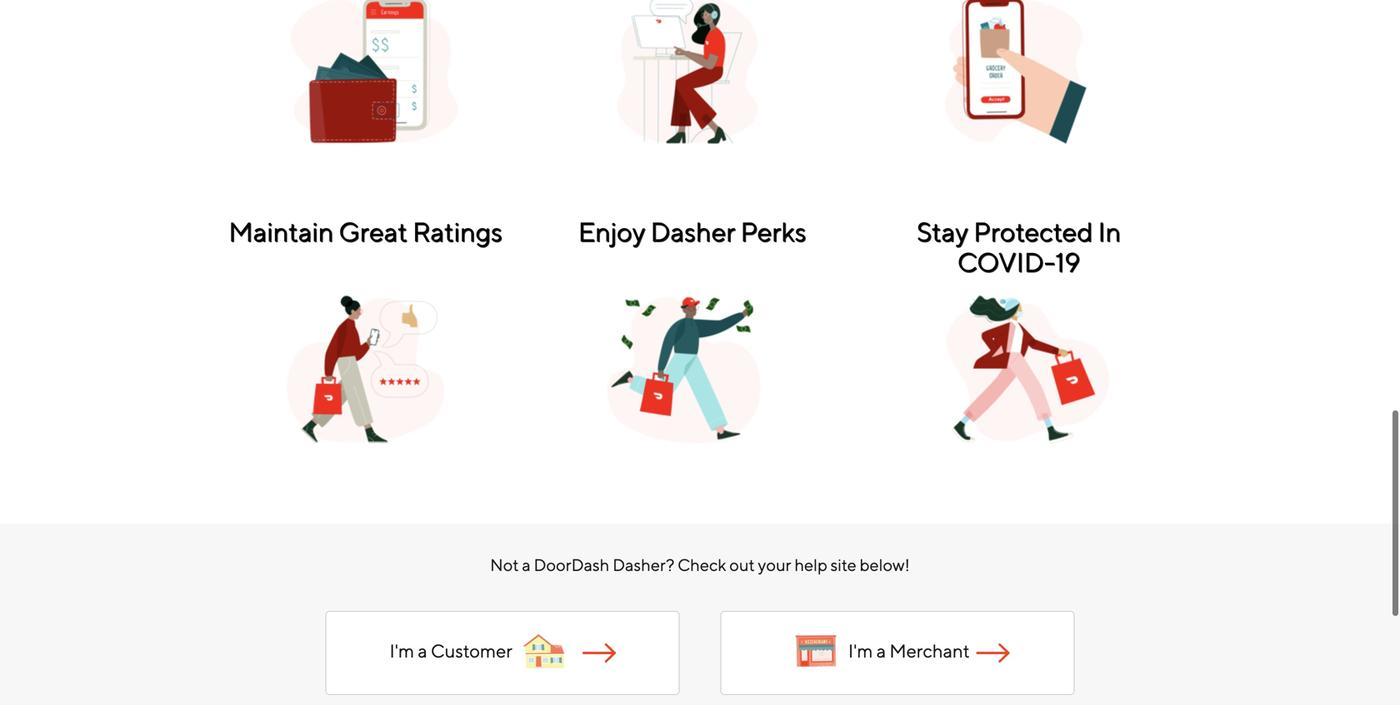 Task type: describe. For each thing, give the bounding box(es) containing it.
enjoy
[[578, 216, 645, 247]]

maintain
[[228, 216, 334, 247]]

check
[[678, 556, 726, 575]]

a for doordash
[[522, 556, 531, 575]]

stay protected in covid-19 link
[[864, 182, 1173, 464]]

stay protected in covid-19
[[917, 216, 1121, 278]]

help
[[794, 556, 827, 575]]

i'm a merchant
[[848, 641, 970, 662]]

i'm a customer
[[390, 641, 512, 662]]

a for merchant
[[876, 641, 886, 662]]

customer
[[431, 641, 512, 662]]

not a doordash dasher? check out your help site below!
[[490, 556, 910, 575]]

out
[[729, 556, 755, 575]]

dasher
[[650, 216, 735, 247]]

perks
[[740, 216, 806, 247]]

stay
[[917, 216, 968, 247]]

dasher?
[[613, 556, 674, 575]]

covid-
[[957, 247, 1055, 278]]

19
[[1055, 247, 1080, 278]]

merchant
[[889, 641, 970, 662]]

i'm a customer image
[[512, 621, 575, 683]]

i'm for i'm a customer
[[390, 641, 414, 662]]

i'm a customer link
[[326, 612, 680, 696]]



Task type: locate. For each thing, give the bounding box(es) containing it.
1 i'm from the left
[[390, 641, 414, 662]]

i'm inside i'm a merchant link
[[848, 641, 873, 662]]

0 horizontal spatial a
[[418, 641, 427, 662]]

i'm inside 'link'
[[390, 641, 414, 662]]

maintain great ratings link
[[211, 182, 520, 464]]

enjoy dasher perks link
[[538, 182, 847, 464]]

your
[[758, 556, 791, 575]]

ratings
[[412, 216, 502, 247]]

2 i'm from the left
[[848, 641, 873, 662]]

i'm left the customer
[[390, 641, 414, 662]]

1 horizontal spatial i'm
[[848, 641, 873, 662]]

maintain great ratings
[[228, 216, 502, 247]]

i'm left merchant
[[848, 641, 873, 662]]

site
[[831, 556, 856, 575]]

protected
[[973, 216, 1093, 247]]

below!
[[860, 556, 910, 575]]

i'm a merchant link
[[720, 612, 1074, 696]]

a inside 'link'
[[418, 641, 427, 662]]

a left the customer
[[418, 641, 427, 662]]

a for customer
[[418, 641, 427, 662]]

in
[[1098, 216, 1121, 247]]

a left merchant
[[876, 641, 886, 662]]

i'm for i'm a merchant
[[848, 641, 873, 662]]

1 horizontal spatial a
[[522, 556, 531, 575]]

great
[[339, 216, 407, 247]]

2 horizontal spatial a
[[876, 641, 886, 662]]

doordash
[[534, 556, 609, 575]]

i'm a merchant image
[[976, 644, 1010, 663]]

enjoy dasher perks
[[578, 216, 806, 247]]

a
[[522, 556, 531, 575], [418, 641, 427, 662], [876, 641, 886, 662]]

0 horizontal spatial i'm
[[390, 641, 414, 662]]

not
[[490, 556, 519, 575]]

i'm
[[390, 641, 414, 662], [848, 641, 873, 662]]

a right not
[[522, 556, 531, 575]]



Task type: vqa. For each thing, say whether or not it's contained in the screenshot.
I'M A CUSTOMER
yes



